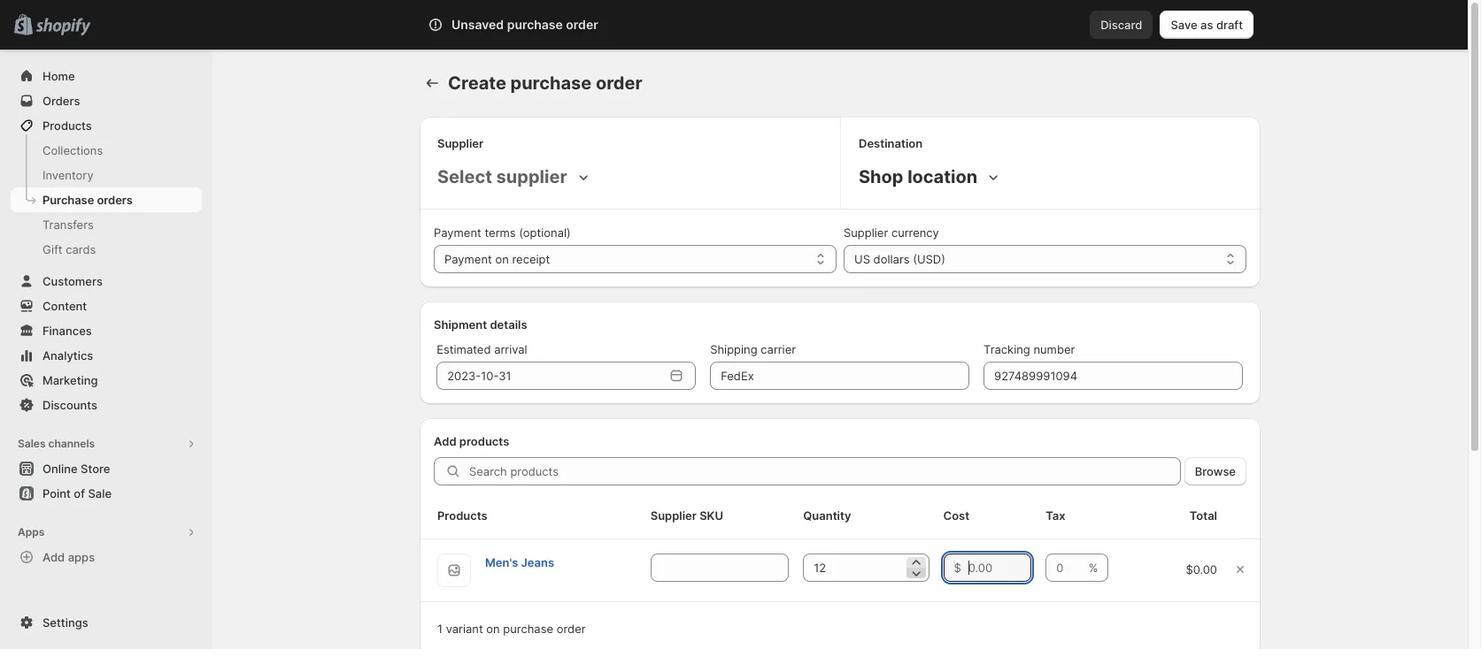 Task type: locate. For each thing, give the bounding box(es) containing it.
supplier left the sku
[[651, 509, 697, 523]]

as
[[1201, 18, 1214, 32]]

point of sale button
[[0, 482, 213, 507]]

unsaved purchase order
[[452, 17, 598, 32]]

0 vertical spatial supplier
[[437, 136, 484, 151]]

1 vertical spatial supplier
[[844, 226, 888, 240]]

shipping carrier
[[710, 343, 796, 357]]

products up men's
[[437, 509, 488, 523]]

1 vertical spatial payment
[[445, 252, 492, 267]]

0 vertical spatial products
[[43, 119, 92, 133]]

2 vertical spatial order
[[557, 622, 586, 637]]

0 vertical spatial payment
[[434, 226, 482, 240]]

0 horizontal spatial products
[[43, 119, 92, 133]]

None number field
[[803, 554, 903, 583]]

0 horizontal spatial supplier
[[437, 136, 484, 151]]

purchase right unsaved
[[507, 17, 563, 32]]

products up the collections
[[43, 119, 92, 133]]

1 horizontal spatial supplier
[[651, 509, 697, 523]]

add products
[[434, 435, 509, 449]]

2 vertical spatial supplier
[[651, 509, 697, 523]]

1 vertical spatial add
[[43, 551, 65, 565]]

gift cards
[[43, 243, 96, 257]]

products
[[43, 119, 92, 133], [437, 509, 488, 523]]

purchase right variant
[[503, 622, 553, 637]]

add left products
[[434, 435, 457, 449]]

supplier up select
[[437, 136, 484, 151]]

(optional)
[[519, 226, 571, 240]]

shop location button
[[855, 163, 1006, 191]]

products link
[[11, 113, 202, 138]]

payment down 'terms'
[[445, 252, 492, 267]]

payment
[[434, 226, 482, 240], [445, 252, 492, 267]]

supplier for supplier currency
[[844, 226, 888, 240]]

gift cards link
[[11, 237, 202, 262]]

supplier
[[437, 136, 484, 151], [844, 226, 888, 240], [651, 509, 697, 523]]

analytics link
[[11, 344, 202, 368]]

point of sale link
[[11, 482, 202, 507]]

total
[[1190, 509, 1218, 523]]

orders
[[43, 94, 80, 108]]

jeans
[[521, 556, 554, 570]]

gift
[[43, 243, 63, 257]]

on
[[495, 252, 509, 267], [486, 622, 500, 637]]

add left apps at the left bottom of page
[[43, 551, 65, 565]]

add inside button
[[43, 551, 65, 565]]

save as draft button
[[1160, 11, 1254, 39]]

search button
[[477, 11, 991, 39]]

0 vertical spatial order
[[566, 17, 598, 32]]

payment for payment on receipt
[[445, 252, 492, 267]]

on right variant
[[486, 622, 500, 637]]

add apps
[[43, 551, 95, 565]]

1 vertical spatial products
[[437, 509, 488, 523]]

inventory link
[[11, 163, 202, 188]]

us dollars (usd)
[[854, 252, 946, 267]]

variant
[[446, 622, 483, 637]]

marketing
[[43, 374, 98, 388]]

on down payment terms (optional)
[[495, 252, 509, 267]]

terms
[[485, 226, 516, 240]]

settings link
[[11, 611, 202, 636]]

products
[[459, 435, 509, 449]]

online
[[43, 462, 78, 476]]

order for create purchase order
[[596, 73, 643, 94]]

order
[[566, 17, 598, 32], [596, 73, 643, 94], [557, 622, 586, 637]]

create purchase order
[[448, 73, 643, 94]]

purchase for create
[[510, 73, 592, 94]]

purchase down search
[[510, 73, 592, 94]]

details
[[490, 318, 527, 332]]

$0.00
[[1186, 563, 1218, 577]]

add for add apps
[[43, 551, 65, 565]]

0 horizontal spatial add
[[43, 551, 65, 565]]

0 vertical spatial purchase
[[507, 17, 563, 32]]

1 vertical spatial order
[[596, 73, 643, 94]]

1 vertical spatial on
[[486, 622, 500, 637]]

store
[[81, 462, 110, 476]]

men's jeans
[[485, 556, 554, 570]]

orders link
[[11, 89, 202, 113]]

supplier
[[496, 166, 567, 188]]

1 horizontal spatial add
[[434, 435, 457, 449]]

us
[[854, 252, 870, 267]]

carrier
[[761, 343, 796, 357]]

payment left 'terms'
[[434, 226, 482, 240]]

orders
[[97, 193, 133, 207]]

2 horizontal spatial supplier
[[844, 226, 888, 240]]

None text field
[[651, 554, 789, 583]]

supplier up 'us'
[[844, 226, 888, 240]]

1 vertical spatial purchase
[[510, 73, 592, 94]]

purchase
[[43, 193, 94, 207]]

shipping
[[710, 343, 758, 357]]

apps button
[[11, 521, 202, 545]]

destination
[[859, 136, 923, 151]]

1
[[437, 622, 443, 637]]

order for unsaved purchase order
[[566, 17, 598, 32]]

0 vertical spatial add
[[434, 435, 457, 449]]

purchase
[[507, 17, 563, 32], [510, 73, 592, 94], [503, 622, 553, 637]]

1 horizontal spatial products
[[437, 509, 488, 523]]

shop location
[[859, 166, 978, 188]]

location
[[908, 166, 978, 188]]

apps
[[68, 551, 95, 565]]

add apps button
[[11, 545, 202, 570]]

transfers link
[[11, 213, 202, 237]]

supplier for supplier
[[437, 136, 484, 151]]



Task type: vqa. For each thing, say whether or not it's contained in the screenshot.
'My Store' icon
no



Task type: describe. For each thing, give the bounding box(es) containing it.
settings
[[43, 616, 88, 630]]

0 vertical spatial on
[[495, 252, 509, 267]]

analytics
[[43, 349, 93, 363]]

shipment details
[[434, 318, 527, 332]]

draft
[[1217, 18, 1243, 32]]

sales
[[18, 437, 46, 451]]

payment on receipt
[[445, 252, 550, 267]]

estimated arrival
[[437, 343, 527, 357]]

purchase orders
[[43, 193, 133, 207]]

receipt
[[512, 252, 550, 267]]

point
[[43, 487, 71, 501]]

collections
[[43, 143, 103, 158]]

content
[[43, 299, 87, 313]]

of
[[74, 487, 85, 501]]

select
[[437, 166, 492, 188]]

search
[[507, 18, 544, 32]]

add for add products
[[434, 435, 457, 449]]

Search products text field
[[469, 458, 1181, 486]]

discard
[[1101, 18, 1143, 32]]

shopify image
[[36, 18, 91, 36]]

customers link
[[11, 269, 202, 294]]

finances
[[43, 324, 92, 338]]

(usd)
[[913, 252, 946, 267]]

sale
[[88, 487, 112, 501]]

supplier sku
[[651, 509, 723, 523]]

select supplier button
[[434, 163, 596, 191]]

point of sale
[[43, 487, 112, 501]]

quantity
[[803, 509, 851, 523]]

purchase orders link
[[11, 188, 202, 213]]

purchase for unsaved
[[507, 17, 563, 32]]

create
[[448, 73, 506, 94]]

home
[[43, 69, 75, 83]]

collections link
[[11, 138, 202, 163]]

content link
[[11, 294, 202, 319]]

online store button
[[0, 457, 213, 482]]

supplier currency
[[844, 226, 939, 240]]

unsaved
[[452, 17, 504, 32]]

tracking number
[[984, 343, 1075, 357]]

payment for payment terms (optional)
[[434, 226, 482, 240]]

currency
[[892, 226, 939, 240]]

$
[[954, 561, 961, 576]]

customers
[[43, 275, 103, 289]]

1 variant on purchase order
[[437, 622, 586, 637]]

discard link
[[1090, 11, 1153, 39]]

apps
[[18, 526, 45, 539]]

sku
[[700, 509, 723, 523]]

shipment
[[434, 318, 487, 332]]

save
[[1171, 18, 1198, 32]]

arrival
[[494, 343, 527, 357]]

browse
[[1195, 465, 1236, 479]]

online store link
[[11, 457, 202, 482]]

online store
[[43, 462, 110, 476]]

% text field
[[1046, 554, 1085, 583]]

dollars
[[874, 252, 910, 267]]

Shipping carrier text field
[[710, 362, 970, 391]]

inventory
[[43, 168, 94, 182]]

tracking
[[984, 343, 1031, 357]]

supplier for supplier sku
[[651, 509, 697, 523]]

channels
[[48, 437, 95, 451]]

estimated
[[437, 343, 491, 357]]

number
[[1034, 343, 1075, 357]]

transfers
[[43, 218, 94, 232]]

2 vertical spatial purchase
[[503, 622, 553, 637]]

$ text field
[[969, 554, 1032, 583]]

discounts link
[[11, 393, 202, 418]]

cost
[[944, 509, 970, 523]]

cards
[[66, 243, 96, 257]]

select supplier
[[437, 166, 567, 188]]

save as draft
[[1171, 18, 1243, 32]]

discounts
[[43, 398, 97, 413]]

marketing link
[[11, 368, 202, 393]]

browse button
[[1185, 458, 1247, 486]]

Tracking number text field
[[984, 362, 1243, 391]]

payment terms (optional)
[[434, 226, 571, 240]]

sales channels
[[18, 437, 95, 451]]

shop
[[859, 166, 904, 188]]

Estimated arrival text field
[[437, 362, 664, 391]]

men's jeans link
[[485, 556, 554, 570]]

men's
[[485, 556, 518, 570]]

home link
[[11, 64, 202, 89]]

finances link
[[11, 319, 202, 344]]



